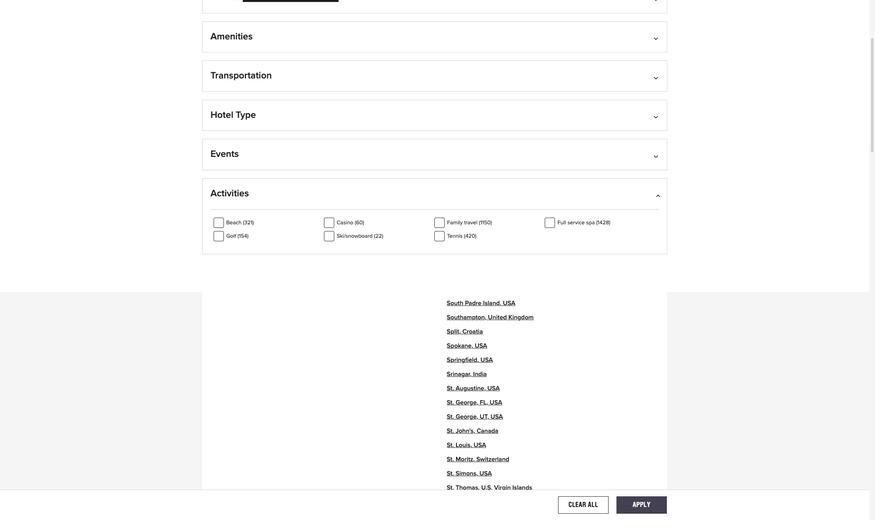 Task type: locate. For each thing, give the bounding box(es) containing it.
st. moritz, switzerland link
[[447, 457, 510, 463]]

st. john's, canada
[[447, 428, 499, 435]]

arrow down image inside transportation "heading"
[[656, 74, 660, 81]]

srinagar,
[[447, 371, 472, 378]]

2 arrow down image from the top
[[656, 74, 660, 81]]

skiathos, greece link
[[447, 173, 495, 179]]

arrow down image for events
[[656, 153, 660, 159]]

sonoma, usa link
[[447, 215, 486, 222]]

louis,
[[456, 442, 473, 449]]

amenities
[[211, 32, 253, 41]]

st. augustine, usa
[[447, 386, 500, 392]]

southampton, united kingdom link
[[447, 315, 534, 321]]

george,
[[456, 400, 479, 406], [456, 414, 479, 420]]

golf
[[226, 233, 236, 239]]

hotel
[[211, 110, 234, 120]]

st. down st. augustine, usa link
[[447, 400, 454, 406]]

thomas,
[[456, 485, 480, 491]]

arrow down image
[[656, 0, 660, 2], [656, 74, 660, 81], [656, 114, 660, 120], [656, 153, 660, 159]]

beach
[[226, 220, 242, 226]]

st. simons, usa
[[447, 471, 492, 477]]

spokane,
[[447, 343, 474, 349]]

3 st. from the top
[[447, 414, 454, 420]]

arrow down image inside hotel type heading
[[656, 114, 660, 120]]

family travel (1150)
[[448, 220, 493, 226]]

(321)
[[243, 220, 254, 226]]

george, up john's,
[[456, 414, 479, 420]]

st.
[[447, 386, 454, 392], [447, 400, 454, 406], [447, 414, 454, 420], [447, 428, 454, 435], [447, 442, 454, 449], [447, 457, 454, 463], [447, 471, 454, 477], [447, 485, 454, 491]]

george, down augustine,
[[456, 400, 479, 406]]

spokane, usa link
[[447, 343, 488, 349]]

arrow down image for hotel type
[[656, 114, 660, 120]]

hotel type
[[211, 110, 256, 120]]

st. up st. john's, canada
[[447, 414, 454, 420]]

skiathos,
[[447, 173, 473, 179]]

sonoma, usa
[[447, 215, 486, 222]]

island,
[[484, 300, 502, 307]]

1 st. from the top
[[447, 386, 454, 392]]

3 arrow down image from the top
[[656, 114, 660, 120]]

service
[[568, 220, 585, 226]]

6 st. from the top
[[447, 457, 454, 463]]

0 vertical spatial george,
[[456, 400, 479, 406]]

george, for fl,
[[456, 400, 479, 406]]

apply button
[[617, 497, 668, 514]]

srinagar, india
[[447, 371, 487, 378]]

st. louis, usa
[[447, 442, 487, 449]]

heading
[[211, 0, 660, 13]]

full
[[558, 220, 567, 226]]

augustine,
[[456, 386, 486, 392]]

7 st. from the top
[[447, 471, 454, 477]]

casino
[[337, 220, 354, 226]]

southampton,
[[447, 315, 487, 321]]

sioux
[[447, 130, 463, 136]]

amenities heading
[[211, 31, 660, 52]]

2 st. from the top
[[447, 400, 454, 406]]

st. for st. augustine, usa
[[447, 386, 454, 392]]

8 st. from the top
[[447, 485, 454, 491]]

springfield, usa link
[[447, 357, 493, 364]]

1 vertical spatial george,
[[456, 414, 479, 420]]

st. left louis,
[[447, 442, 454, 449]]

switzerland
[[477, 457, 510, 463]]

usa
[[478, 130, 491, 136], [474, 215, 486, 222], [503, 300, 516, 307], [475, 343, 488, 349], [481, 357, 493, 364], [488, 386, 500, 392], [490, 400, 503, 406], [491, 414, 504, 420], [474, 442, 487, 449], [480, 471, 492, 477]]

st. for st. simons, usa
[[447, 471, 454, 477]]

st. left simons,
[[447, 471, 454, 477]]

hotel type heading
[[211, 110, 660, 131]]

st. left john's,
[[447, 428, 454, 435]]

st. left moritz,
[[447, 457, 454, 463]]

all
[[589, 501, 599, 509]]

john's,
[[456, 428, 476, 435]]

skiathos, greece
[[447, 173, 495, 179]]

4 st. from the top
[[447, 428, 454, 435]]

sonoma,
[[447, 215, 472, 222]]

arrow down image
[[656, 35, 660, 41]]

greece
[[475, 173, 495, 179]]

st. for st. john's, canada
[[447, 428, 454, 435]]

st. louis, usa link
[[447, 442, 487, 449]]

st. down the srinagar,
[[447, 386, 454, 392]]

south padre island, usa link
[[447, 300, 516, 307]]

transportation heading
[[211, 70, 660, 91]]

spokane, usa
[[447, 343, 488, 349]]

activities heading
[[211, 188, 660, 209]]

simons,
[[456, 471, 478, 477]]

tennis
[[448, 233, 463, 239]]

1 george, from the top
[[456, 400, 479, 406]]

split, croatia
[[447, 329, 483, 335]]

transportation
[[211, 71, 272, 81]]

2 george, from the top
[[456, 414, 479, 420]]

virgin
[[495, 485, 511, 491]]

(22)
[[374, 233, 384, 239]]

kingdom
[[509, 315, 534, 321]]

arrow down image for transportation
[[656, 74, 660, 81]]

moritz,
[[456, 457, 475, 463]]

4 arrow down image from the top
[[656, 153, 660, 159]]

arrow down image inside events heading
[[656, 153, 660, 159]]

5 st. from the top
[[447, 442, 454, 449]]

clear
[[569, 501, 587, 509]]

croatia
[[463, 329, 483, 335]]

sopot, poland
[[447, 229, 487, 236]]

st. left thomas, on the right bottom of the page
[[447, 485, 454, 491]]



Task type: vqa. For each thing, say whether or not it's contained in the screenshot.
FL,'s George,
yes



Task type: describe. For each thing, give the bounding box(es) containing it.
india
[[474, 371, 487, 378]]

islands
[[513, 485, 533, 491]]

clear all
[[569, 501, 599, 509]]

st. george, fl, usa link
[[447, 400, 503, 406]]

clear all button
[[559, 497, 609, 514]]

st. thomas, u.s. virgin islands link
[[447, 485, 533, 491]]

south
[[447, 300, 464, 307]]

st. for st. george, ut, usa
[[447, 414, 454, 420]]

united
[[489, 315, 507, 321]]

springfield, usa
[[447, 357, 493, 364]]

george, for ut,
[[456, 414, 479, 420]]

st. thomas, u.s. virgin islands
[[447, 485, 533, 491]]

full service spa (1428)
[[558, 220, 611, 226]]

spa
[[587, 220, 595, 226]]

apply
[[633, 501, 651, 509]]

ut,
[[480, 414, 489, 420]]

st. for st. george, fl, usa
[[447, 400, 454, 406]]

st. for st. louis, usa
[[447, 442, 454, 449]]

sopot, poland link
[[447, 229, 487, 236]]

family
[[448, 220, 463, 226]]

events heading
[[211, 149, 660, 170]]

sopot,
[[447, 229, 465, 236]]

st. john's, canada link
[[447, 428, 499, 435]]

beach (321)
[[226, 220, 254, 226]]

st. for st. thomas, u.s. virgin islands
[[447, 485, 454, 491]]

arrow up image
[[656, 192, 660, 198]]

sioux city, usa
[[447, 130, 491, 136]]

(1150)
[[479, 220, 493, 226]]

travel
[[465, 220, 478, 226]]

st. george, ut, usa link
[[447, 414, 504, 420]]

st. for st. moritz, switzerland
[[447, 457, 454, 463]]

(154)
[[238, 233, 249, 239]]

1 arrow down image from the top
[[656, 0, 660, 2]]

(60)
[[355, 220, 364, 226]]

southampton, united kingdom
[[447, 315, 534, 321]]

st. george, ut, usa
[[447, 414, 504, 420]]

split, croatia link
[[447, 329, 483, 335]]

events
[[211, 150, 239, 159]]

tennis (420)
[[448, 233, 477, 239]]

sioux city, usa link
[[447, 130, 491, 136]]

split,
[[447, 329, 461, 335]]

canada
[[477, 428, 499, 435]]

ski/snowboard (22)
[[337, 233, 384, 239]]

activities
[[211, 189, 249, 198]]

(1428)
[[597, 220, 611, 226]]

type
[[236, 110, 256, 120]]

st. moritz, switzerland
[[447, 457, 510, 463]]

poland
[[467, 229, 487, 236]]

golf (154)
[[226, 233, 249, 239]]

srinagar, india link
[[447, 371, 487, 378]]

city,
[[464, 130, 477, 136]]

casino (60)
[[337, 220, 364, 226]]

st. simons, usa link
[[447, 471, 492, 477]]

padre
[[465, 300, 482, 307]]

u.s.
[[482, 485, 493, 491]]

ski/snowboard
[[337, 233, 373, 239]]

st. george, fl, usa
[[447, 400, 503, 406]]

fl,
[[480, 400, 489, 406]]

springfield,
[[447, 357, 479, 364]]

(420)
[[464, 233, 477, 239]]

st. augustine, usa link
[[447, 386, 500, 392]]



